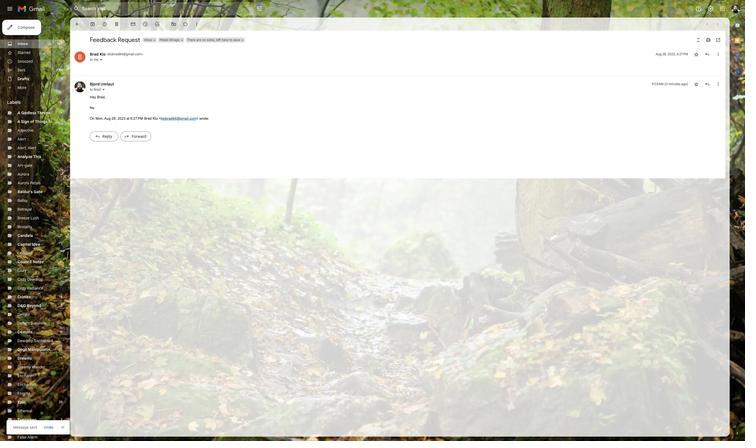 Task type: vqa. For each thing, say whether or not it's contained in the screenshot.


Task type: locate. For each thing, give the bounding box(es) containing it.
1 1 from the top
[[61, 120, 62, 124]]

candela link
[[18, 233, 33, 238]]

a left the godless
[[18, 110, 20, 115]]

to inside there are no soles, left here to save button
[[230, 38, 233, 42]]

brad klo cell
[[90, 52, 143, 57]]

brad,
[[97, 95, 106, 99]]

capital idea link
[[18, 242, 40, 247]]

21 for council notes
[[60, 260, 62, 264]]

drafts link
[[18, 76, 29, 81]]

1 a from the top
[[18, 110, 20, 115]]

0 vertical spatial <
[[107, 52, 108, 56]]

inbox up starred
[[18, 41, 28, 46]]

2 delight from the top
[[18, 321, 30, 326]]

delight for delight sunshine
[[18, 321, 30, 326]]

at
[[127, 116, 130, 120]]

0 vertical spatial delight
[[18, 312, 30, 317]]

ago)
[[682, 82, 689, 86]]

a left sign in the top of the page
[[18, 119, 20, 124]]

aurora down aurora link
[[18, 181, 29, 186]]

alert containing message sent
[[7, 13, 737, 435]]

sent link
[[18, 68, 25, 73]]

klobrad84@gmail.com left wrote:
[[161, 116, 197, 120]]

delight down delight link
[[18, 321, 30, 326]]

2 1 from the top
[[61, 155, 62, 159]]

dreams link
[[18, 356, 32, 361]]

petals inside button
[[160, 38, 169, 42]]

2 a from the top
[[18, 119, 20, 124]]

gate
[[34, 189, 43, 194]]

4 1 from the top
[[61, 242, 62, 246]]

1 vertical spatial 21
[[60, 260, 62, 264]]

0 vertical spatial aurora
[[18, 172, 29, 177]]

breeze lush
[[18, 216, 39, 221]]

godless
[[21, 110, 36, 115]]

1 vertical spatial >
[[197, 116, 199, 120]]

1 vertical spatial klobrad84@gmail.com
[[161, 116, 197, 120]]

delight down the d&d
[[18, 312, 30, 317]]

21 for candela
[[60, 234, 62, 238]]

time
[[53, 347, 62, 352]]

0 horizontal spatial klobrad84@gmail.com
[[108, 52, 141, 56]]

0 horizontal spatial inbox
[[18, 41, 28, 46]]

snooze image
[[143, 21, 148, 27]]

compose button
[[2, 20, 41, 35]]

alert
[[18, 137, 26, 142], [28, 146, 36, 150]]

0 vertical spatial >
[[141, 52, 143, 56]]

2 not starred image from the top
[[694, 81, 700, 87]]

analyze this
[[18, 154, 41, 159]]

28,
[[663, 52, 668, 56], [112, 116, 117, 120]]

alert
[[7, 13, 737, 435]]

inbox inside inbox button
[[144, 38, 152, 42]]

a sign of things to come
[[18, 119, 64, 124]]

2 21 from the top
[[60, 260, 62, 264]]

cozy for cozy link
[[18, 268, 26, 273]]

beyond
[[27, 303, 41, 308]]

1 horizontal spatial 6:27 pm
[[677, 52, 689, 56]]

show details image
[[99, 58, 103, 61]]

to left me
[[90, 58, 93, 62]]

1 right idea
[[61, 242, 62, 246]]

mon,
[[96, 116, 104, 120]]

1 horizontal spatial 28,
[[663, 52, 668, 56]]

1 horizontal spatial petals
[[160, 38, 169, 42]]

dewdrop
[[27, 277, 43, 282], [18, 338, 33, 343]]

brad
[[90, 52, 99, 57], [94, 87, 101, 91], [144, 116, 152, 120]]

1 vertical spatial aurora
[[18, 181, 29, 186]]

search mail image
[[72, 4, 82, 14]]

brad down bjord
[[94, 87, 101, 91]]

1 for baldur's gate
[[61, 190, 62, 194]]

5 1 from the top
[[61, 356, 62, 360]]

1 vertical spatial petals
[[30, 181, 41, 186]]

6:27 pm right at
[[131, 116, 143, 120]]

aurora for aurora link
[[18, 172, 29, 177]]

1 horizontal spatial alert
[[28, 146, 36, 150]]

1 vertical spatial delight
[[18, 321, 30, 326]]

1 down 4
[[61, 120, 62, 124]]

alert, alert link
[[18, 146, 36, 150]]

forward link
[[121, 132, 151, 141]]

manipulating
[[28, 347, 53, 352]]

0 horizontal spatial <
[[107, 52, 108, 56]]

aurora petals link
[[18, 181, 41, 186]]

sign
[[21, 119, 29, 124]]

1 cozy from the top
[[18, 268, 26, 273]]

report spam image
[[102, 21, 107, 27]]

there are no soles, left here to save button
[[186, 38, 241, 42]]

1 for a sign of things to come
[[61, 120, 62, 124]]

0 vertical spatial cozy
[[18, 268, 26, 273]]

> down inbox button
[[141, 52, 143, 56]]

1 vertical spatial cozy
[[18, 277, 26, 282]]

6:27 pm inside 'cell'
[[677, 52, 689, 56]]

bjord umlaut
[[90, 82, 114, 86]]

klo left klobrad84@gmail.com link
[[153, 116, 158, 120]]

0 vertical spatial 6:27 pm
[[677, 52, 689, 56]]

list
[[70, 46, 722, 146]]

1 right "this"
[[61, 155, 62, 159]]

delight link
[[18, 312, 30, 317]]

message
[[13, 425, 29, 430]]

<
[[107, 52, 108, 56], [159, 116, 161, 120]]

reply
[[102, 134, 112, 139]]

a
[[18, 110, 20, 115], [18, 119, 20, 124]]

> left wrote:
[[197, 116, 199, 120]]

1 horizontal spatial klo
[[153, 116, 158, 120]]

2 cozy from the top
[[18, 277, 26, 282]]

art-gate link
[[18, 163, 32, 168]]

cozy down cozy link
[[18, 277, 26, 282]]

cozy dewdrop
[[18, 277, 43, 282]]

0 vertical spatial alert
[[18, 137, 26, 142]]

2 vertical spatial cozy
[[18, 286, 26, 291]]

inbox
[[144, 38, 152, 42], [18, 41, 28, 46]]

1 down 25
[[61, 356, 62, 360]]

23
[[59, 400, 62, 404]]

25
[[59, 348, 62, 352]]

undo
[[44, 425, 53, 430]]

sent
[[30, 425, 37, 430]]

a sign of things to come link
[[18, 119, 64, 124]]

brad klo < klobrad84@gmail.com >
[[90, 52, 143, 57]]

enchanted down enchant
[[18, 382, 36, 387]]

sunshine
[[31, 321, 47, 326]]

1 vertical spatial 28,
[[112, 116, 117, 120]]

to me
[[90, 58, 98, 62]]

alert up the 'analyze this'
[[28, 146, 36, 150]]

enchanted up manipulating
[[34, 338, 53, 343]]

not starred image for 9:03 am (0 minutes ago)
[[694, 81, 700, 87]]

1 horizontal spatial inbox
[[144, 38, 152, 42]]

1 vertical spatial <
[[159, 116, 161, 120]]

1 horizontal spatial >
[[197, 116, 199, 120]]

0 vertical spatial 21
[[60, 234, 62, 238]]

0 vertical spatial petals
[[160, 38, 169, 42]]

a for a sign of things to come
[[18, 119, 20, 124]]

1 delight from the top
[[18, 312, 30, 317]]

0 vertical spatial a
[[18, 110, 20, 115]]

petals inside 'labels' navigation
[[30, 181, 41, 186]]

mark as unread image
[[130, 21, 136, 27]]

brad right at
[[144, 116, 152, 120]]

0 vertical spatial klobrad84@gmail.com
[[108, 52, 141, 56]]

inbox button
[[143, 38, 153, 42]]

petals up gate on the top of page
[[30, 181, 41, 186]]

1 not starred image from the top
[[694, 52, 700, 57]]

klobrad84@gmail.com down request
[[108, 52, 141, 56]]

to right "here" on the left top of the page
[[230, 38, 233, 42]]

more image
[[194, 21, 200, 27]]

d&d beyond
[[18, 303, 41, 308]]

to left come
[[49, 119, 52, 124]]

0 horizontal spatial >
[[141, 52, 143, 56]]

not starred image right 'aug 28, 2023, 6:27 pm' 'cell'
[[694, 52, 700, 57]]

delight sunshine
[[18, 321, 47, 326]]

on mon, aug 28, 2023 at 6:27 pm brad klo < klobrad84@gmail.com > wrote:
[[90, 116, 209, 120]]

crimes
[[18, 295, 31, 300]]

inbox down snooze image
[[144, 38, 152, 42]]

evergreen link
[[18, 417, 37, 422]]

dewdrop down the demons link
[[18, 338, 33, 343]]

aug 28, 2023, 6:27 pm
[[656, 52, 689, 56]]

enchanted
[[34, 338, 53, 343], [18, 382, 36, 387]]

3 1 from the top
[[61, 190, 62, 194]]

aug right mon,
[[104, 116, 111, 120]]

28, left "2023,"
[[663, 52, 668, 56]]

0 horizontal spatial petals
[[30, 181, 41, 186]]

alert up alert,
[[18, 137, 26, 142]]

analyze
[[18, 154, 32, 159]]

undo alert
[[42, 423, 56, 433]]

Not starred checkbox
[[694, 52, 700, 57]]

2 aurora from the top
[[18, 181, 29, 186]]

demons
[[18, 330, 33, 335]]

aug
[[656, 52, 662, 56], [104, 116, 111, 120]]

0 horizontal spatial 28,
[[112, 116, 117, 120]]

0 vertical spatial enchanted
[[34, 338, 53, 343]]

betrayal
[[18, 207, 32, 212]]

None search field
[[70, 2, 268, 15]]

28, inside 'cell'
[[663, 52, 668, 56]]

not starred image
[[694, 52, 700, 57], [694, 81, 700, 87]]

0 horizontal spatial klo
[[100, 52, 106, 57]]

1 21 from the top
[[60, 234, 62, 238]]

aug 28, 2023, 6:27 pm cell
[[656, 52, 689, 57]]

hey brad,
[[90, 95, 106, 99]]

fake
[[18, 426, 26, 431]]

inbox link
[[18, 41, 28, 46]]

ballsy
[[18, 198, 28, 203]]

there
[[187, 38, 196, 42]]

council
[[18, 260, 32, 264]]

18
[[59, 330, 62, 334]]

there are no soles, left here to save
[[187, 38, 240, 42]]

1 vertical spatial not starred image
[[694, 81, 700, 87]]

1 aurora from the top
[[18, 172, 29, 177]]

0 vertical spatial brad
[[90, 52, 99, 57]]

1 vertical spatial a
[[18, 119, 20, 124]]

0 vertical spatial 28,
[[663, 52, 668, 56]]

petals left "mirage"
[[160, 38, 169, 42]]

0 vertical spatial not starred image
[[694, 52, 700, 57]]

< inside brad klo < klobrad84@gmail.com >
[[107, 52, 108, 56]]

tab list
[[730, 18, 746, 422]]

petals
[[160, 38, 169, 42], [30, 181, 41, 186]]

dreams
[[18, 356, 32, 361]]

lush
[[31, 216, 39, 221]]

3
[[61, 304, 62, 308]]

klobrad84@gmail.com
[[108, 52, 141, 56], [161, 116, 197, 120]]

cozy for cozy dewdrop
[[18, 277, 26, 282]]

false alarm link
[[18, 435, 38, 440]]

support image
[[696, 5, 702, 12]]

0 horizontal spatial aug
[[104, 116, 111, 120]]

umlaut
[[101, 82, 114, 86]]

3 cozy from the top
[[18, 286, 26, 291]]

not starred image right the ago)
[[694, 81, 700, 87]]

2023,
[[668, 52, 677, 56]]

inbox inside 'labels' navigation
[[18, 41, 28, 46]]

klo
[[100, 52, 106, 57], [153, 116, 158, 120]]

dreamy wander link
[[18, 365, 45, 370]]

6:27 pm right "2023,"
[[677, 52, 689, 56]]

1 vertical spatial 6:27 pm
[[131, 116, 143, 120]]

cozy down council on the bottom left of page
[[18, 268, 26, 273]]

aurora petals
[[18, 181, 41, 186]]

0 vertical spatial klo
[[100, 52, 106, 57]]

alert link
[[18, 137, 26, 142]]

0 vertical spatial aug
[[656, 52, 662, 56]]

dogs
[[18, 347, 27, 352]]

28, left 2023
[[112, 116, 117, 120]]

aug left "2023,"
[[656, 52, 662, 56]]

brad up to me
[[90, 52, 99, 57]]

things
[[35, 119, 48, 124]]

1 horizontal spatial <
[[159, 116, 161, 120]]

dewdrop up 'radiance'
[[27, 277, 43, 282]]

cozy up crimes
[[18, 286, 26, 291]]

klo up show details image
[[100, 52, 106, 57]]

1 right gate on the top of page
[[61, 190, 62, 194]]

21
[[60, 234, 62, 238], [60, 260, 62, 264]]

adjective
[[18, 128, 34, 133]]

evergreen
[[18, 417, 37, 422]]

1 horizontal spatial aug
[[656, 52, 662, 56]]

archive image
[[90, 21, 95, 27]]

aurora down art-gate on the left of the page
[[18, 172, 29, 177]]



Task type: describe. For each thing, give the bounding box(es) containing it.
cozy radiance link
[[18, 286, 43, 291]]

sent
[[18, 68, 25, 73]]

1 vertical spatial klo
[[153, 116, 158, 120]]

delete image
[[114, 21, 120, 27]]

dreamy wander
[[18, 365, 45, 370]]

collapse link
[[18, 251, 33, 256]]

1 vertical spatial aug
[[104, 116, 111, 120]]

left
[[216, 38, 221, 42]]

alarm
[[27, 435, 38, 440]]

advanced search options image
[[254, 3, 265, 14]]

Search mail text field
[[82, 6, 241, 12]]

a godless throne
[[18, 110, 50, 115]]

back to inbox image
[[75, 21, 80, 27]]

enchant
[[18, 374, 32, 379]]

art-
[[18, 163, 25, 168]]

labels image
[[183, 21, 189, 27]]

gmail image
[[18, 3, 47, 14]]

bjord
[[90, 82, 100, 86]]

4
[[61, 111, 62, 115]]

1 for dreams
[[61, 356, 62, 360]]

no
[[90, 106, 94, 110]]

analyze this link
[[18, 154, 41, 159]]

minutes
[[669, 82, 681, 86]]

2 vertical spatial brad
[[144, 116, 152, 120]]

enchanted link
[[18, 382, 36, 387]]

alert,
[[18, 146, 27, 150]]

inbox for inbox link
[[18, 41, 28, 46]]

9:03 am (0 minutes ago) cell
[[652, 81, 689, 87]]

9:03 am (0 minutes ago)
[[652, 82, 689, 86]]

1 vertical spatial dewdrop
[[18, 338, 33, 343]]

save
[[233, 38, 240, 42]]

add to tasks image
[[155, 21, 160, 27]]

here
[[222, 38, 229, 42]]

aug inside 'cell'
[[656, 52, 662, 56]]

throne
[[37, 110, 50, 115]]

alert, alert
[[18, 146, 36, 150]]

council notes link
[[18, 260, 44, 264]]

petals mirage
[[160, 38, 180, 42]]

council notes
[[18, 260, 44, 264]]

baldur's
[[18, 189, 33, 194]]

come
[[53, 119, 64, 124]]

Not starred checkbox
[[694, 81, 700, 87]]

1 for capital idea
[[61, 242, 62, 246]]

me
[[94, 58, 98, 62]]

0 horizontal spatial alert
[[18, 137, 26, 142]]

on
[[90, 116, 95, 120]]

settings image
[[708, 5, 715, 12]]

list containing brad klo
[[70, 46, 722, 146]]

a godless throne link
[[18, 110, 50, 115]]

baldur's gate
[[18, 189, 43, 194]]

false
[[18, 435, 27, 440]]

cozy for cozy radiance
[[18, 286, 26, 291]]

candela
[[18, 233, 33, 238]]

labels
[[7, 100, 21, 105]]

0 horizontal spatial 6:27 pm
[[131, 116, 143, 120]]

adjective link
[[18, 128, 34, 133]]

labels navigation
[[0, 18, 70, 441]]

more button
[[0, 83, 66, 92]]

1 horizontal spatial klobrad84@gmail.com
[[161, 116, 197, 120]]

(0
[[665, 82, 668, 86]]

drafts
[[18, 76, 29, 81]]

aurora link
[[18, 172, 29, 177]]

collapse
[[18, 251, 33, 256]]

fake news link
[[18, 426, 36, 431]]

klobrad84@gmail.com inside brad klo < klobrad84@gmail.com >
[[108, 52, 141, 56]]

wander
[[32, 365, 45, 370]]

capital idea
[[18, 242, 40, 247]]

dreamy
[[18, 365, 31, 370]]

notes
[[33, 260, 44, 264]]

main menu image
[[7, 5, 13, 12]]

message sent
[[13, 425, 37, 430]]

klobrad84@gmail.com link
[[161, 116, 197, 120]]

2023
[[118, 116, 126, 120]]

idea
[[32, 242, 40, 247]]

dogs manipulating time
[[18, 347, 62, 352]]

news
[[27, 426, 36, 431]]

1 vertical spatial brad
[[94, 87, 101, 91]]

to down bjord
[[90, 87, 93, 91]]

1 vertical spatial enchanted
[[18, 382, 36, 387]]

delight for delight link
[[18, 312, 30, 317]]

not starred image for aug 28, 2023, 6:27 pm
[[694, 52, 700, 57]]

demons link
[[18, 330, 33, 335]]

starred link
[[18, 50, 30, 55]]

> inside brad klo < klobrad84@gmail.com >
[[141, 52, 143, 56]]

request
[[118, 36, 140, 44]]

epic
[[18, 400, 26, 405]]

forward
[[132, 134, 147, 139]]

feedback
[[90, 36, 117, 44]]

cozy dewdrop link
[[18, 277, 43, 282]]

1 vertical spatial alert
[[28, 146, 36, 150]]

baldur's gate link
[[18, 189, 43, 194]]

ethereal
[[18, 409, 32, 414]]

ballsy link
[[18, 198, 28, 203]]

9:03 am
[[652, 82, 664, 86]]

to inside 'labels' navigation
[[49, 119, 52, 124]]

6
[[61, 77, 62, 81]]

are
[[197, 38, 201, 42]]

inbox for inbox button
[[144, 38, 152, 42]]

show details image
[[102, 88, 105, 91]]

labels heading
[[7, 100, 58, 105]]

0 vertical spatial dewdrop
[[27, 277, 43, 282]]

a for a godless throne
[[18, 110, 20, 115]]

1 for analyze this
[[61, 155, 62, 159]]

betrayal link
[[18, 207, 32, 212]]

snoozed
[[18, 59, 33, 64]]

aurora for aurora petals
[[18, 181, 29, 186]]

brutality link
[[18, 224, 32, 229]]

move to image
[[171, 21, 177, 27]]

epic link
[[18, 400, 26, 405]]

to brad
[[90, 87, 101, 91]]

wrote:
[[200, 116, 209, 120]]



